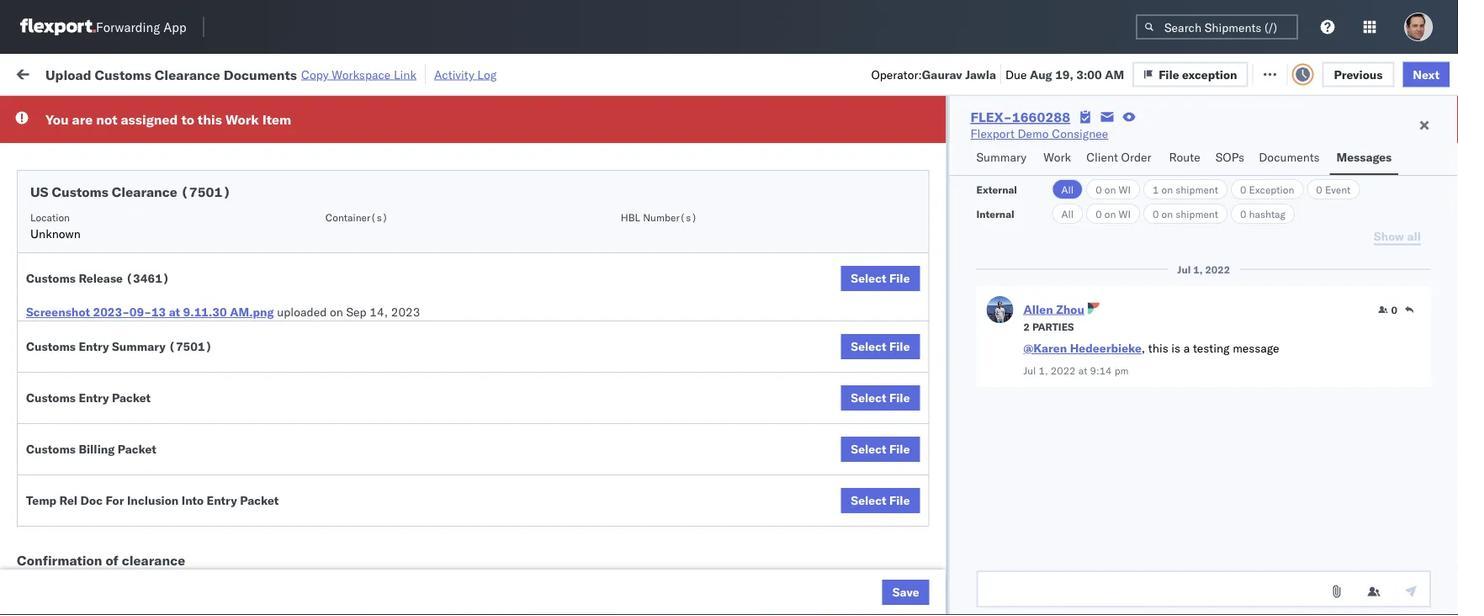 Task type: locate. For each thing, give the bounding box(es) containing it.
bicu1234565,
[[1037, 575, 1120, 590]]

1 horizontal spatial summary
[[977, 150, 1027, 165]]

0 vertical spatial confirm pickup from los angeles, ca button
[[39, 343, 239, 378]]

1 otter from the left
[[625, 131, 652, 146]]

2 horizontal spatial at
[[1079, 364, 1088, 377]]

1, down @karen
[[1039, 364, 1049, 377]]

1 vertical spatial summary
[[112, 339, 166, 354]]

est, for schedule pickup from los angeles international airport link
[[321, 168, 346, 183]]

upload up 'by:'
[[45, 66, 91, 83]]

1 vertical spatial schedule delivery appointment button
[[39, 203, 207, 222]]

3:30 pm est, feb 17, 2023 up '3:00 pm est, feb 20, 2023'
[[271, 205, 423, 220]]

summary down 09-
[[112, 339, 166, 354]]

2 vertical spatial schedule delivery appointment link
[[39, 314, 207, 331]]

schedule pickup from los angeles, ca button for flex-1977428
[[39, 269, 239, 304]]

2 vertical spatial work
[[1044, 150, 1072, 165]]

0 vertical spatial packet
[[112, 391, 151, 405]]

documents inside button
[[1260, 150, 1320, 165]]

21,
[[380, 316, 398, 331]]

feb
[[350, 131, 371, 146], [349, 168, 370, 183], [349, 205, 370, 220], [349, 242, 370, 257], [356, 316, 377, 331], [350, 427, 371, 442], [356, 464, 377, 479], [350, 501, 371, 516]]

2150210 for 3:00 pm est, feb 20, 2023
[[966, 242, 1017, 257]]

0 horizontal spatial client
[[625, 138, 652, 150]]

confirm pickup from los angeles, ca for bookings test consignee
[[39, 344, 220, 375]]

est, down container(s)
[[321, 242, 346, 257]]

0 vertical spatial clearance
[[155, 66, 220, 83]]

pickup down upload proof of delivery 'button'
[[92, 492, 128, 507]]

0 vertical spatial digital
[[926, 168, 960, 183]]

work inside button
[[1044, 150, 1072, 165]]

schedule
[[39, 130, 89, 145], [39, 159, 89, 173], [39, 204, 89, 219], [39, 270, 89, 285], [39, 315, 89, 330], [39, 492, 89, 507], [39, 529, 89, 544], [39, 566, 89, 581]]

0 vertical spatial 3:30 pm est, feb 17, 2023
[[271, 168, 423, 183]]

2 vertical spatial upload
[[39, 463, 77, 478]]

0 vertical spatial (7501)
[[181, 184, 231, 200]]

0 vertical spatial confirm
[[39, 344, 82, 359]]

maeu1234567 up zhou
[[1037, 279, 1122, 293]]

5 resize handle column header from the left
[[705, 130, 726, 615]]

bookings test consignee
[[734, 353, 868, 368], [625, 427, 759, 442], [734, 427, 868, 442], [734, 501, 868, 516]]

select file button for temp rel doc for inclusion into entry packet
[[841, 488, 921, 514]]

est, for schedule delivery appointment 'link' for 10:30 pm est, feb 21, 2023
[[328, 316, 353, 331]]

1 vertical spatial 0 on wi
[[1096, 208, 1131, 220]]

1 resize handle column header from the left
[[241, 130, 261, 615]]

nyku9743990
[[1037, 130, 1120, 145]]

3 schedule pickup from los angeles, ca link from the top
[[39, 528, 239, 562]]

2001714
[[966, 168, 1017, 183], [966, 205, 1017, 220]]

sops
[[1216, 150, 1245, 165]]

2 flex-1977428 from the top
[[929, 316, 1017, 331]]

5 select file from the top
[[851, 493, 910, 508]]

lcl
[[553, 131, 573, 146], [553, 316, 573, 331]]

for
[[160, 104, 174, 117]]

2 schedule delivery appointment link from the top
[[39, 203, 207, 220]]

pickup down for
[[92, 566, 128, 581]]

pm for upload proof of delivery
[[307, 464, 325, 479]]

3:00 up uploaded
[[271, 242, 297, 257]]

1 ca from the top
[[39, 287, 55, 301]]

2 : from the left
[[387, 104, 390, 117]]

1 horizontal spatial client
[[1087, 150, 1119, 165]]

maeu1234567 for confirm pickup from los angeles, ca
[[1037, 390, 1122, 405]]

honeywell for schedule delivery appointment
[[734, 316, 790, 331]]

3 schedule pickup from los angeles, ca from the top
[[39, 529, 227, 561]]

1 air from the top
[[515, 168, 530, 183]]

2 1911408 from the top
[[966, 427, 1017, 442]]

: for status
[[121, 104, 124, 117]]

1 schedule delivery appointment link from the top
[[39, 129, 207, 146]]

pm right 12:00
[[307, 464, 325, 479]]

0 horizontal spatial work
[[183, 65, 212, 80]]

los for fourth the schedule pickup from los angeles, ca link
[[159, 566, 178, 581]]

packet down 12:00
[[240, 493, 279, 508]]

batch action button
[[1339, 60, 1449, 85]]

187
[[394, 65, 416, 80]]

los left angeles
[[159, 159, 178, 173]]

3 select file from the top
[[851, 391, 910, 405]]

documents up the in
[[224, 66, 297, 83]]

2:59 down the item
[[271, 131, 297, 146]]

0 on wi for 1
[[1096, 183, 1131, 196]]

otter left "products,"
[[734, 131, 762, 146]]

0 vertical spatial flex-1911466
[[929, 538, 1017, 553]]

numbers inside button
[[1208, 138, 1250, 150]]

resize handle column header for mbl/mawb numbers button
[[1328, 130, 1349, 615]]

1 : from the left
[[121, 104, 124, 117]]

0 horizontal spatial :
[[121, 104, 124, 117]]

1 digital from the top
[[926, 168, 960, 183]]

western
[[878, 168, 923, 183], [878, 205, 923, 220]]

1 vertical spatial 3:00
[[271, 242, 297, 257]]

flex-1919147 button
[[902, 497, 1020, 521], [902, 497, 1020, 521]]

flex-2150210 down internal
[[929, 242, 1017, 257]]

upload customs clearance documents
[[39, 233, 184, 264]]

file for customs entry summary (7501)
[[890, 339, 910, 354]]

upload for proof
[[39, 463, 77, 478]]

1 vertical spatial 17,
[[373, 168, 391, 183]]

1 vertical spatial digital
[[926, 205, 960, 220]]

0 event
[[1317, 183, 1351, 196]]

2 0 on wi from the top
[[1096, 208, 1131, 220]]

2 horizontal spatial documents
[[1260, 150, 1320, 165]]

los for schedule pickup from los angeles international airport link
[[159, 159, 178, 173]]

select for customs release (3461)
[[851, 271, 887, 286]]

file exception
[[1172, 65, 1251, 80], [1159, 67, 1238, 81]]

file for customs billing packet
[[890, 442, 910, 457]]

jul
[[1178, 263, 1191, 276], [1024, 364, 1037, 377]]

1 vertical spatial 2150210
[[966, 464, 1017, 479]]

1 schedule from the top
[[39, 130, 89, 145]]

client for client order
[[1087, 150, 1119, 165]]

my work
[[17, 61, 92, 84]]

flexport. image
[[20, 19, 96, 35]]

bookings
[[734, 353, 783, 368], [625, 427, 674, 442], [734, 427, 783, 442], [734, 501, 783, 516]]

confirmation
[[17, 552, 102, 569]]

schedule delivery appointment up customs entry summary (7501)
[[39, 315, 207, 330]]

9 resize handle column header from the left
[[1328, 130, 1349, 615]]

1 vertical spatial 2:59
[[271, 501, 297, 516]]

2 vertical spatial ocean
[[515, 427, 550, 442]]

est, down 12:00 pm est, feb 25, 2023
[[322, 501, 347, 516]]

jul 1, 2022
[[1178, 263, 1231, 276]]

appointment down you are not assigned to this work item
[[138, 130, 207, 145]]

pm
[[1115, 364, 1129, 377]]

-
[[706, 131, 714, 146], [868, 168, 875, 183], [868, 205, 875, 220], [759, 242, 766, 257], [868, 242, 875, 257], [793, 279, 800, 294], [683, 316, 691, 331], [793, 316, 800, 331], [793, 390, 800, 405], [759, 464, 766, 479], [868, 464, 875, 479], [1147, 575, 1154, 590], [1154, 575, 1161, 590]]

import work button
[[135, 54, 219, 92]]

5 select file button from the top
[[841, 488, 921, 514]]

status : ready for work, blocked, in progress
[[91, 104, 304, 117]]

angeles, for fourth the schedule pickup from los angeles, ca link
[[181, 566, 227, 581]]

2023 for schedule pickup from los angeles international airport link
[[394, 168, 423, 183]]

clearance for us customs clearance (7501)
[[112, 184, 178, 200]]

flxt00001977428a
[[1147, 279, 1263, 294], [1147, 390, 1263, 405]]

this inside @karen hedeerbieke , this is a testing message jul 1, 2022 at 9:14 pm
[[1149, 341, 1169, 356]]

schedule delivery appointment button down not
[[39, 129, 207, 148]]

otter left name
[[625, 131, 652, 146]]

1 schedule pickup from los angeles, ca from the top
[[39, 270, 227, 301]]

select file button for customs billing packet
[[841, 437, 921, 462]]

1911408 left @karen
[[966, 353, 1017, 368]]

1 vertical spatial 2001714
[[966, 205, 1017, 220]]

flex-1977428
[[929, 279, 1017, 294], [929, 316, 1017, 331], [929, 390, 1017, 405]]

1, down 0 on shipment
[[1194, 263, 1203, 276]]

due aug 19, 3:00 am
[[1006, 67, 1125, 81]]

integration test account - on ag
[[625, 242, 806, 257], [734, 242, 915, 257], [625, 464, 806, 479], [734, 464, 915, 479]]

los for 3rd the schedule pickup from los angeles, ca link
[[159, 529, 178, 544]]

schedule delivery appointment button for 2:59 am est, feb 17, 2023
[[39, 129, 207, 148]]

3:00 right the 19,
[[1077, 67, 1103, 81]]

rel
[[59, 493, 78, 508]]

maeu1234567 for schedule delivery appointment
[[1037, 316, 1122, 330]]

upload for customs
[[39, 233, 77, 248]]

6 resize handle column header from the left
[[874, 130, 894, 615]]

select
[[851, 271, 887, 286], [851, 339, 887, 354], [851, 391, 887, 405], [851, 442, 887, 457], [851, 493, 887, 508]]

upload down location on the top left of page
[[39, 233, 77, 248]]

1 maeu1234567 from the top
[[1037, 279, 1122, 293]]

2 vertical spatial flex-1977428
[[929, 390, 1017, 405]]

air for 3:00 pm est, feb 20, 2023
[[515, 242, 530, 257]]

client left name
[[625, 138, 652, 150]]

0 vertical spatial 2001714
[[966, 168, 1017, 183]]

pm up uploaded
[[300, 242, 318, 257]]

1 vertical spatial 1911466
[[966, 575, 1017, 590]]

customs up "confirm delivery"
[[26, 391, 76, 405]]

2 ocean from the top
[[515, 316, 550, 331]]

flex-1977428 for confirm pickup from los angeles, ca
[[929, 390, 1017, 405]]

1 ocean lcl from the top
[[515, 131, 573, 146]]

1 horizontal spatial 1,
[[1194, 263, 1203, 276]]

2022 down @karen
[[1051, 364, 1076, 377]]

digital down the id
[[926, 168, 960, 183]]

1, inside @karen hedeerbieke , this is a testing message jul 1, 2022 at 9:14 pm
[[1039, 364, 1049, 377]]

event
[[1326, 183, 1351, 196]]

1 vertical spatial all
[[1062, 208, 1074, 220]]

3 schedule from the top
[[39, 204, 89, 219]]

snooze
[[456, 138, 489, 150]]

honeywell - test account
[[734, 279, 873, 294], [625, 316, 763, 331], [734, 316, 873, 331], [734, 390, 873, 405]]

2 schedule pickup from los angeles, ca from the top
[[39, 492, 227, 524]]

schedule delivery appointment for 2:59 am est, feb 17, 2023
[[39, 130, 207, 145]]

documents inside the "upload customs clearance documents"
[[39, 250, 100, 264]]

3 air from the top
[[515, 464, 530, 479]]

4 select from the top
[[851, 442, 887, 457]]

work,
[[177, 104, 203, 117]]

2 confirm pickup from los angeles, ca button from the top
[[39, 380, 239, 415]]

1 confirm from the top
[[39, 344, 82, 359]]

at inside @karen hedeerbieke , this is a testing message jul 1, 2022 at 9:14 pm
[[1079, 364, 1088, 377]]

3:00 for integration test account - on ag
[[271, 242, 297, 257]]

pickup down customs entry summary (7501)
[[85, 381, 121, 396]]

0 vertical spatial 17,
[[374, 131, 392, 146]]

numbers for mbl/mawb numbers
[[1208, 138, 1250, 150]]

confirm pickup from los angeles, ca link for bookings
[[39, 343, 239, 377]]

all button
[[1053, 179, 1084, 200], [1053, 204, 1084, 224]]

0 vertical spatial 1977428
[[966, 279, 1017, 294]]

documents up exception
[[1260, 150, 1320, 165]]

0 vertical spatial summary
[[977, 150, 1027, 165]]

2 vertical spatial at
[[1079, 364, 1088, 377]]

0 vertical spatial all
[[1062, 183, 1074, 196]]

pickup for fourth the schedule pickup from los angeles, ca link
[[92, 566, 128, 581]]

2 air from the top
[[515, 242, 530, 257]]

1
[[1153, 183, 1160, 196]]

2 select from the top
[[851, 339, 887, 354]]

message
[[226, 65, 273, 80]]

los left into
[[159, 492, 178, 507]]

(7501) for us customs clearance (7501)
[[181, 184, 231, 200]]

schedule delivery appointment link down us customs clearance (7501)
[[39, 203, 207, 220]]

appointment down us customs clearance (7501)
[[138, 204, 207, 219]]

packet down customs entry summary (7501)
[[112, 391, 151, 405]]

2 vertical spatial schedule delivery appointment
[[39, 315, 207, 330]]

delivery up temp rel doc for inclusion into entry packet
[[125, 463, 169, 478]]

1 vertical spatial packet
[[118, 442, 157, 457]]

2001714 down external
[[966, 205, 1017, 220]]

1 wi from the top
[[1119, 183, 1131, 196]]

1 horizontal spatial jul
[[1178, 263, 1191, 276]]

wi for 1
[[1119, 183, 1131, 196]]

delivery up billing
[[85, 426, 128, 441]]

entry up "confirm delivery"
[[79, 391, 109, 405]]

2 vertical spatial appointment
[[138, 315, 207, 330]]

flex-1988285 button
[[902, 127, 1020, 150], [902, 127, 1020, 150]]

1 horizontal spatial numbers
[[1208, 138, 1250, 150]]

1 vertical spatial maeu1234567
[[1037, 316, 1122, 330]]

None text field
[[977, 571, 1432, 608]]

app
[[163, 19, 187, 35]]

customs up status
[[95, 66, 151, 83]]

feb left 21,
[[356, 316, 377, 331]]

los up clearance
[[159, 529, 178, 544]]

1 vertical spatial jul
[[1024, 364, 1037, 377]]

2 ocean lcl from the top
[[515, 316, 573, 331]]

confirm pickup from los angeles, ca link for honeywell
[[39, 380, 239, 414]]

mawb1234 up 1 on shipment
[[1147, 168, 1212, 183]]

this right to
[[198, 111, 222, 128]]

25, for 12:00 pm est, feb 25, 2023
[[380, 464, 398, 479]]

1 horizontal spatial documents
[[224, 66, 297, 83]]

4 schedule pickup from los angeles, ca from the top
[[39, 566, 227, 598]]

schedule pickup from los angeles international airport link
[[39, 158, 239, 192]]

am up 12:00
[[300, 427, 319, 442]]

6 schedule from the top
[[39, 492, 89, 507]]

est, up 2:59 am est, feb 28, 2023
[[328, 464, 353, 479]]

1 1977428 from the top
[[966, 279, 1017, 294]]

otter for otter products, llc
[[734, 131, 762, 146]]

1911408 for confirm delivery
[[966, 427, 1017, 442]]

est, for upload customs clearance documents link
[[321, 242, 346, 257]]

jul down 0 on shipment
[[1178, 263, 1191, 276]]

documents down unknown
[[39, 250, 100, 264]]

0 vertical spatial flex-2001714
[[929, 168, 1017, 183]]

schedule up screenshot
[[39, 270, 89, 285]]

resize handle column header for client name button
[[705, 130, 726, 615]]

pickup up airport
[[92, 159, 128, 173]]

message (10)
[[226, 65, 302, 80]]

1 horizontal spatial work
[[225, 111, 259, 128]]

customs entry summary (7501)
[[26, 339, 212, 354]]

3 appointment from the top
[[138, 315, 207, 330]]

25,
[[374, 427, 392, 442], [380, 464, 398, 479]]

save button
[[883, 580, 930, 605]]

1 3:30 pm est, feb 17, 2023 from the top
[[271, 168, 423, 183]]

2023 for "upload proof of delivery" link at the bottom left of the page
[[401, 464, 430, 479]]

appointment for 10:30 pm est, feb 21, 2023
[[138, 315, 207, 330]]

1 confirm pickup from los angeles, ca link from the top
[[39, 343, 239, 377]]

temp rel doc for inclusion into entry packet
[[26, 493, 279, 508]]

schedule delivery appointment button up customs entry summary (7501)
[[39, 314, 207, 333]]

confirm pickup from los angeles, ca button for bookings
[[39, 343, 239, 378]]

1,
[[1194, 263, 1203, 276], [1039, 364, 1049, 377]]

Search Shipments (/) text field
[[1137, 14, 1299, 40]]

3 schedule delivery appointment link from the top
[[39, 314, 207, 331]]

upload inside the "upload customs clearance documents"
[[39, 233, 77, 248]]

this right ,
[[1149, 341, 1169, 356]]

1 vertical spatial schedule pickup from los angeles, ca button
[[39, 528, 239, 564]]

10:30 pm est, feb 21, 2023
[[271, 316, 430, 331]]

wi for 0
[[1119, 208, 1131, 220]]

ocean fcl
[[515, 427, 574, 442]]

0 vertical spatial ocean
[[515, 131, 550, 146]]

2 maeu1234567 from the top
[[1037, 316, 1122, 330]]

0 vertical spatial flex-1977428
[[929, 279, 1017, 294]]

numbers inside container numbers
[[1037, 144, 1079, 157]]

2 2150210 from the top
[[966, 464, 1017, 479]]

ocean for bookings test consignee
[[515, 427, 550, 442]]

mawb1234 down 1 on shipment
[[1147, 205, 1212, 220]]

0 vertical spatial 0 on wi
[[1096, 183, 1131, 196]]

2 vertical spatial entry
[[207, 493, 237, 508]]

customs down screenshot
[[26, 339, 76, 354]]

all button for internal
[[1053, 204, 1084, 224]]

shipment up 0 on shipment
[[1176, 183, 1219, 196]]

confirm up the customs billing packet at the left bottom of the page
[[39, 426, 82, 441]]

0
[[1096, 183, 1103, 196], [1241, 183, 1247, 196], [1317, 183, 1323, 196], [1096, 208, 1103, 220], [1153, 208, 1160, 220], [1241, 208, 1247, 220], [1392, 303, 1398, 316]]

1 vertical spatial flex-2001714
[[929, 205, 1017, 220]]

customs
[[95, 66, 151, 83], [52, 184, 109, 200], [80, 233, 127, 248], [26, 271, 76, 286], [26, 339, 76, 354], [26, 391, 76, 405], [26, 442, 76, 457]]

1 schedule pickup from los angeles, ca button from the top
[[39, 269, 239, 304]]

est, down deadline button at the top of page
[[321, 168, 346, 183]]

1 vertical spatial air
[[515, 242, 530, 257]]

3 resize handle column header from the left
[[487, 130, 507, 615]]

at left risk
[[341, 65, 352, 80]]

3 confirm from the top
[[39, 426, 82, 441]]

1 vertical spatial demu1232567
[[1123, 575, 1209, 590]]

flex-1977428 for schedule pickup from los angeles, ca
[[929, 279, 1017, 294]]

0 vertical spatial work
[[183, 65, 212, 80]]

1 schedule pickup from los angeles, ca link from the top
[[39, 269, 239, 303]]

am down the progress
[[300, 131, 319, 146]]

2 select file from the top
[[851, 339, 910, 354]]

2 digital from the top
[[926, 205, 960, 220]]

select for customs entry packet
[[851, 391, 887, 405]]

forwarding
[[96, 19, 160, 35]]

1 schedule delivery appointment button from the top
[[39, 129, 207, 148]]

zhou
[[1057, 302, 1085, 317]]

1 vertical spatial upload
[[39, 233, 77, 248]]

2 schedule delivery appointment from the top
[[39, 204, 207, 219]]

1 vertical spatial 2022
[[1051, 364, 1076, 377]]

0 horizontal spatial numbers
[[1037, 144, 1079, 157]]

1 ocean from the top
[[515, 131, 550, 146]]

confirm pickup from los angeles, ca
[[39, 344, 220, 375], [39, 381, 220, 413]]

0 horizontal spatial jul
[[1024, 364, 1037, 377]]

upload customs clearance documents copy workspace link
[[45, 66, 417, 83]]

1 select file button from the top
[[841, 266, 921, 291]]

1 confirm pickup from los angeles, ca button from the top
[[39, 343, 239, 378]]

jul down @karen
[[1024, 364, 1037, 377]]

2022 down 0 on shipment
[[1206, 263, 1231, 276]]

confirm down screenshot
[[39, 344, 82, 359]]

schedule delivery appointment link up customs entry summary (7501)
[[39, 314, 207, 331]]

0 vertical spatial schedule pickup from los angeles, ca button
[[39, 269, 239, 304]]

0 vertical spatial of
[[112, 463, 122, 478]]

0 vertical spatial entry
[[79, 339, 109, 354]]

10 resize handle column header from the left
[[1429, 130, 1449, 615]]

from up airport
[[131, 159, 156, 173]]

4 select file from the top
[[851, 442, 910, 457]]

schedule up unknown
[[39, 204, 89, 219]]

2 confirm pickup from los angeles, ca link from the top
[[39, 380, 239, 414]]

3 select file button from the top
[[841, 386, 921, 411]]

clearance inside the "upload customs clearance documents"
[[130, 233, 184, 248]]

3 schedule delivery appointment from the top
[[39, 315, 207, 330]]

2150210 up 1919147
[[966, 464, 1017, 479]]

entry right into
[[207, 493, 237, 508]]

confirm pickup from los angeles, ca button for honeywell
[[39, 380, 239, 415]]

of
[[112, 463, 122, 478], [106, 552, 119, 569]]

documents for upload customs clearance documents
[[39, 250, 100, 264]]

3 schedule delivery appointment button from the top
[[39, 314, 207, 333]]

0 vertical spatial confirm pickup from los angeles, ca
[[39, 344, 220, 375]]

entry for packet
[[79, 391, 109, 405]]

1 vertical spatial flex-1911466
[[929, 575, 1017, 590]]

1 vertical spatial appointment
[[138, 204, 207, 219]]

pickup up the confirmation of clearance at left bottom
[[92, 529, 128, 544]]

confirm up "confirm delivery"
[[39, 381, 82, 396]]

3 flex-1977428 from the top
[[929, 390, 1017, 405]]

packet for customs billing packet
[[118, 442, 157, 457]]

1 vertical spatial western
[[878, 205, 923, 220]]

all button for external
[[1053, 179, 1084, 200]]

1 vertical spatial flex-2150210
[[929, 464, 1017, 479]]

1 schedule delivery appointment from the top
[[39, 130, 207, 145]]

2 lcl from the top
[[553, 316, 573, 331]]

1 vertical spatial schedule delivery appointment
[[39, 204, 207, 219]]

1 vertical spatial this
[[1149, 341, 1169, 356]]

pickup for first the schedule pickup from los angeles, ca link
[[92, 270, 128, 285]]

:
[[121, 104, 124, 117], [387, 104, 390, 117]]

3 maeu1234567 from the top
[[1037, 390, 1122, 405]]

0 vertical spatial lcl
[[553, 131, 573, 146]]

1 all from the top
[[1062, 183, 1074, 196]]

1911408 up 1919147
[[966, 427, 1017, 442]]

0 vertical spatial 1911408
[[966, 353, 1017, 368]]

1 vertical spatial confirm
[[39, 381, 82, 396]]

fcl
[[553, 427, 574, 442]]

est, for confirm delivery link
[[322, 427, 347, 442]]

2 flxt00001977428a from the top
[[1147, 390, 1263, 405]]

1977428
[[966, 279, 1017, 294], [966, 316, 1017, 331], [966, 390, 1017, 405]]

mbl/mawb numbers button
[[1138, 134, 1332, 151]]

778 at risk
[[316, 65, 375, 80]]

ready
[[128, 104, 158, 117]]

confirm pickup from los angeles, ca link down customs entry summary (7501)
[[39, 380, 239, 414]]

honeywell - test account for confirm pickup from los angeles, ca
[[734, 390, 873, 405]]

1 vertical spatial 1977428
[[966, 316, 1017, 331]]

client down nyku9743990
[[1087, 150, 1119, 165]]

pickup inside "schedule pickup from los angeles international airport"
[[92, 159, 128, 173]]

1 1911408 from the top
[[966, 353, 1017, 368]]

los inside "schedule pickup from los angeles international airport"
[[159, 159, 178, 173]]

work inside 'button'
[[183, 65, 212, 80]]

17, for ocean lcl
[[374, 131, 392, 146]]

feb up 12:00 pm est, feb 25, 2023
[[350, 427, 371, 442]]

2 flex-2150210 from the top
[[929, 464, 1017, 479]]

(3461)
[[126, 271, 170, 286]]

consignee inside "flexport demo consignee" link
[[1052, 126, 1109, 141]]

confirm pickup from los angeles, ca button down customs entry summary (7501)
[[39, 380, 239, 415]]

(7501) down 9.11.30
[[169, 339, 212, 354]]

summary inside summary button
[[977, 150, 1027, 165]]

flex-2001714 button
[[902, 164, 1020, 187], [902, 164, 1020, 187], [902, 201, 1020, 224], [902, 201, 1020, 224]]

0 vertical spatial jul
[[1178, 263, 1191, 276]]

2 1911466 from the top
[[966, 575, 1017, 590]]

1 vertical spatial 1,
[[1039, 364, 1049, 377]]

1 vertical spatial ocean lcl
[[515, 316, 573, 331]]

packet for customs entry packet
[[112, 391, 151, 405]]

3 schedule pickup from los angeles, ca button from the top
[[39, 565, 239, 601]]

0 vertical spatial western
[[878, 168, 923, 183]]

1 flex-2150210 from the top
[[929, 242, 1017, 257]]

1911408
[[966, 353, 1017, 368], [966, 427, 1017, 442]]

2 horizontal spatial work
[[1044, 150, 1072, 165]]

from up clearance
[[131, 529, 156, 544]]

by:
[[61, 103, 77, 118]]

1 flxt00001977428a from the top
[[1147, 279, 1263, 294]]

schedule pickup from los angeles, ca button
[[39, 269, 239, 304], [39, 528, 239, 564], [39, 565, 239, 601]]

demu1232567
[[1037, 353, 1123, 367], [1123, 575, 1209, 590]]

flxt00001977428a for schedule pickup from los angeles, ca
[[1147, 279, 1263, 294]]

select file button for customs entry summary (7501)
[[841, 334, 921, 359]]

ocean
[[515, 131, 550, 146], [515, 316, 550, 331], [515, 427, 550, 442]]

entry down 2023-
[[79, 339, 109, 354]]

0 horizontal spatial 2022
[[1051, 364, 1076, 377]]

work down container
[[1044, 150, 1072, 165]]

schedule down you
[[39, 130, 89, 145]]

est, for schedule delivery appointment 'link' for 2:59 am est, feb 17, 2023
[[322, 131, 347, 146]]

shipment down 1 on shipment
[[1176, 208, 1219, 220]]

item
[[262, 111, 292, 128]]

1 vertical spatial lcl
[[553, 316, 573, 331]]

flex-2001714 up external
[[929, 168, 1017, 183]]

flex-1911466 right save
[[929, 575, 1017, 590]]

am for 2:59 am est, feb 28, 2023
[[300, 501, 319, 516]]

resize handle column header
[[241, 130, 261, 615], [428, 130, 448, 615], [487, 130, 507, 615], [596, 130, 616, 615], [705, 130, 726, 615], [874, 130, 894, 615], [1009, 130, 1029, 615], [1118, 130, 1138, 615], [1328, 130, 1349, 615], [1429, 130, 1449, 615], [1438, 130, 1458, 615]]

1 vertical spatial entry
[[79, 391, 109, 405]]

appointment for 2:59 am est, feb 17, 2023
[[138, 130, 207, 145]]

allen
[[1024, 302, 1054, 317]]

flex-2150210 for 3:00 pm est, feb 20, 2023
[[929, 242, 1017, 257]]

1 vertical spatial clearance
[[112, 184, 178, 200]]

pm right 10:30
[[307, 316, 325, 331]]

1 vertical spatial (7501)
[[169, 339, 212, 354]]

batch action
[[1365, 65, 1438, 80]]

1977428 for schedule delivery appointment
[[966, 316, 1017, 331]]

flex-1911466 button
[[902, 534, 1020, 558], [902, 534, 1020, 558], [902, 571, 1020, 595], [902, 571, 1020, 595]]

confirm pickup from los angeles, ca down customs entry summary (7501)
[[39, 381, 220, 413]]

2 vertical spatial schedule delivery appointment button
[[39, 314, 207, 333]]

8 resize handle column header from the left
[[1118, 130, 1138, 615]]

7 schedule from the top
[[39, 529, 89, 544]]

shipment for 1 on shipment
[[1176, 183, 1219, 196]]

0 vertical spatial documents
[[224, 66, 297, 83]]

confirm delivery button
[[39, 426, 128, 444]]

1 horizontal spatial otter
[[734, 131, 762, 146]]

consignee inside consignee button
[[734, 138, 783, 150]]

2 schedule from the top
[[39, 159, 89, 173]]

2:59
[[271, 131, 297, 146], [271, 501, 297, 516]]

2 select file button from the top
[[841, 334, 921, 359]]

3:30 pm est, feb 17, 2023
[[271, 168, 423, 183], [271, 205, 423, 220]]

0 vertical spatial 2150210
[[966, 242, 1017, 257]]

2 vertical spatial 1977428
[[966, 390, 1017, 405]]

test
[[717, 131, 739, 146], [795, 168, 818, 183], [795, 205, 818, 220], [686, 242, 708, 257], [795, 242, 818, 257], [803, 279, 825, 294], [694, 316, 716, 331], [803, 316, 825, 331], [786, 353, 809, 368], [803, 390, 825, 405], [677, 427, 699, 442], [786, 427, 809, 442], [686, 464, 708, 479], [795, 464, 818, 479], [786, 501, 809, 516]]

20,
[[373, 242, 391, 257]]

2 vertical spatial air
[[515, 464, 530, 479]]

1 2:59 from the top
[[271, 131, 297, 146]]

1 flex-1977428 from the top
[[929, 279, 1017, 294]]

ag
[[790, 242, 806, 257], [899, 242, 915, 257], [790, 464, 806, 479], [899, 464, 915, 479]]

schedule pickup from los angeles, ca link
[[39, 269, 239, 303], [39, 491, 239, 525], [39, 528, 239, 562], [39, 565, 239, 599]]

schedule pickup from los angeles, ca for 3rd the schedule pickup from los angeles, ca link
[[39, 529, 227, 561]]

pm for schedule delivery appointment
[[307, 316, 325, 331]]

3 select from the top
[[851, 391, 887, 405]]

0 horizontal spatial summary
[[112, 339, 166, 354]]

@karen hedeerbieke , this is a testing message jul 1, 2022 at 9:14 pm
[[1024, 341, 1280, 377]]

0 vertical spatial 2022
[[1206, 263, 1231, 276]]

integration
[[734, 168, 792, 183], [734, 205, 792, 220], [625, 242, 683, 257], [734, 242, 792, 257], [625, 464, 683, 479], [734, 464, 792, 479]]

2 mawb1234 from the top
[[1147, 205, 1212, 220]]

3 ocean from the top
[[515, 427, 550, 442]]

customs down "confirm delivery"
[[26, 442, 76, 457]]

appointment down (3461)
[[138, 315, 207, 330]]

documents for upload customs clearance documents copy workspace link
[[224, 66, 297, 83]]

otter
[[625, 131, 652, 146], [734, 131, 762, 146]]

pickup down the "upload customs clearance documents"
[[92, 270, 128, 285]]

is
[[1172, 341, 1181, 356]]

confirmation of clearance
[[17, 552, 185, 569]]

4 select file button from the top
[[841, 437, 921, 462]]

1 vertical spatial flex-1977428
[[929, 316, 1017, 331]]

at left 9:14
[[1079, 364, 1088, 377]]

1911408 for confirm pickup from los angeles, ca
[[966, 353, 1017, 368]]

2 vertical spatial maeu1234567
[[1037, 390, 1122, 405]]

2 flex-1911466 from the top
[[929, 575, 1017, 590]]

am
[[1105, 67, 1125, 81], [300, 131, 319, 146], [300, 427, 319, 442], [300, 501, 319, 516]]

select for customs billing packet
[[851, 442, 887, 457]]

25, up 12:00 pm est, feb 25, 2023
[[374, 427, 392, 442]]

lcl for honeywell - test account
[[553, 316, 573, 331]]



Task type: describe. For each thing, give the bounding box(es) containing it.
pickup down 2023-
[[85, 344, 121, 359]]

operator: gaurav jawla
[[872, 67, 997, 81]]

gaurav
[[923, 67, 963, 81]]

0 vertical spatial 1,
[[1194, 263, 1203, 276]]

0 vertical spatial at
[[341, 65, 352, 80]]

1977428 for schedule pickup from los angeles, ca
[[966, 279, 1017, 294]]

2 parties
[[1024, 320, 1075, 333]]

09-
[[130, 305, 151, 319]]

mbltest1234
[[1147, 131, 1226, 146]]

2:59 for 2:59 am est, feb 17, 2023
[[271, 131, 297, 146]]

you are not assigned to this work item
[[45, 111, 292, 128]]

feb down deadline button at the top of page
[[349, 168, 370, 183]]

numbers for container numbers
[[1037, 144, 1079, 157]]

jul inside @karen hedeerbieke , this is a testing message jul 1, 2022 at 9:14 pm
[[1024, 364, 1037, 377]]

angeles, for second the schedule pickup from los angeles, ca link from the top
[[181, 492, 227, 507]]

select file button for customs entry packet
[[841, 386, 921, 411]]

1 vertical spatial work
[[225, 111, 259, 128]]

deadline
[[271, 138, 314, 150]]

file for customs entry packet
[[890, 391, 910, 405]]

6 ca from the top
[[39, 583, 55, 598]]

feb left 28,
[[350, 501, 371, 516]]

all for external
[[1062, 183, 1074, 196]]

you
[[45, 111, 69, 128]]

client order button
[[1080, 142, 1163, 175]]

honeywell for schedule pickup from los angeles, ca
[[734, 279, 790, 294]]

products
[[655, 131, 703, 146]]

next
[[1414, 67, 1440, 81]]

select file for customs billing packet
[[851, 442, 910, 457]]

delivery inside 'button'
[[125, 463, 169, 478]]

los for first the schedule pickup from los angeles, ca link
[[159, 270, 178, 285]]

2 schedule delivery appointment button from the top
[[39, 203, 207, 222]]

(10)
[[273, 65, 302, 80]]

3 ca from the top
[[39, 398, 55, 413]]

client name button
[[616, 134, 709, 151]]

2 3:30 from the top
[[271, 205, 297, 220]]

4 ca from the top
[[39, 509, 55, 524]]

2 vertical spatial 17,
[[373, 205, 391, 220]]

otter products - test account
[[625, 131, 786, 146]]

2 flex-2001714 from the top
[[929, 205, 1017, 220]]

customs up screenshot
[[26, 271, 76, 286]]

flex-1660288
[[971, 109, 1071, 125]]

2023-
[[93, 305, 130, 319]]

progress
[[263, 104, 304, 117]]

customs release (3461)
[[26, 271, 170, 286]]

2023 for confirm delivery link
[[395, 427, 424, 442]]

2 appointment from the top
[[138, 204, 207, 219]]

feb up '3:00 pm est, feb 20, 2023'
[[349, 205, 370, 220]]

delivery down us customs clearance (7501)
[[92, 204, 135, 219]]

schedule delivery appointment button for 10:30 pm est, feb 21, 2023
[[39, 314, 207, 333]]

from inside "schedule pickup from los angeles international airport"
[[131, 159, 156, 173]]

pm for upload customs clearance documents
[[300, 242, 318, 257]]

resize handle column header for flex id 'button'
[[1009, 130, 1029, 615]]

angeles, for first the schedule pickup from los angeles, ca link
[[181, 270, 227, 285]]

flxt00001977428a for confirm pickup from los angeles, ca
[[1147, 390, 1263, 405]]

snoozed : no
[[348, 104, 408, 117]]

28,
[[374, 501, 392, 516]]

honeywell - test account for schedule delivery appointment
[[734, 316, 873, 331]]

0 vertical spatial demu1232567
[[1037, 353, 1123, 367]]

schedule pickup from los angeles, ca for fourth the schedule pickup from los angeles, ca link
[[39, 566, 227, 598]]

flex-1977428 for schedule delivery appointment
[[929, 316, 1017, 331]]

2 western from the top
[[878, 205, 923, 220]]

select file for temp rel doc for inclusion into entry packet
[[851, 493, 910, 508]]

5 ca from the top
[[39, 546, 55, 561]]

schedule pickup from los angeles international airport
[[39, 159, 223, 190]]

feb down snoozed
[[350, 131, 371, 146]]

am right the 19,
[[1105, 67, 1125, 81]]

0 vertical spatial upload
[[45, 66, 91, 83]]

llc
[[819, 131, 840, 146]]

link
[[394, 67, 417, 82]]

1 on shipment
[[1153, 183, 1219, 196]]

select for temp rel doc for inclusion into entry packet
[[851, 493, 887, 508]]

deadline button
[[263, 134, 431, 151]]

1 integration test account - western digital from the top
[[734, 168, 960, 183]]

am.png
[[230, 305, 274, 319]]

1 2001714 from the top
[[966, 168, 1017, 183]]

aug
[[1031, 67, 1053, 81]]

from down customs entry summary (7501)
[[124, 381, 149, 396]]

1 vertical spatial of
[[106, 552, 119, 569]]

my
[[17, 61, 44, 84]]

1 horizontal spatial 2022
[[1206, 263, 1231, 276]]

doc
[[80, 493, 103, 508]]

schedule pickup from los angeles, ca button for flex-1911466
[[39, 565, 239, 601]]

file for customs release (3461)
[[890, 271, 910, 286]]

maeu1234567 for schedule pickup from los angeles, ca
[[1037, 279, 1122, 293]]

screenshot 2023-09-13 at 9.11.30 am.png uploaded on sep 14, 2023
[[26, 305, 420, 319]]

2:59 am est, feb 28, 2023
[[271, 501, 424, 516]]

of inside 'button'
[[112, 463, 122, 478]]

shipment for 0 on shipment
[[1176, 208, 1219, 220]]

resize handle column header for consignee button
[[874, 130, 894, 615]]

no
[[395, 104, 408, 117]]

testing
[[1194, 341, 1230, 356]]

schedule pickup from los angeles international airport button
[[39, 158, 239, 193]]

work
[[48, 61, 92, 84]]

message
[[1233, 341, 1280, 356]]

schedule delivery appointment link for 10:30 pm est, feb 21, 2023
[[39, 314, 207, 331]]

external
[[977, 183, 1018, 196]]

2 ca from the top
[[39, 361, 55, 375]]

1 western from the top
[[878, 168, 923, 183]]

flex-1911408 for confirm pickup from los angeles, ca
[[929, 353, 1017, 368]]

client name
[[625, 138, 681, 150]]

0 horizontal spatial at
[[169, 305, 180, 319]]

19,
[[1056, 67, 1074, 81]]

25, for 3:00 am est, feb 25, 2023
[[374, 427, 392, 442]]

17, for air
[[373, 168, 391, 183]]

ocean for otter products - test account
[[515, 131, 550, 146]]

est, up '3:00 pm est, feb 20, 2023'
[[321, 205, 346, 220]]

container numbers
[[1037, 131, 1082, 157]]

location unknown
[[30, 211, 81, 241]]

upload proof of delivery
[[39, 463, 169, 478]]

los down customs entry summary (7501)
[[152, 381, 171, 396]]

filtered
[[17, 103, 58, 118]]

5 schedule from the top
[[39, 315, 89, 330]]

client for client name
[[625, 138, 652, 150]]

1919147
[[966, 501, 1017, 516]]

temp
[[26, 493, 57, 508]]

release
[[79, 271, 123, 286]]

demo
[[1018, 126, 1049, 141]]

schedule delivery appointment link for 2:59 am est, feb 17, 2023
[[39, 129, 207, 146]]

from down 09-
[[124, 344, 149, 359]]

angeles
[[181, 159, 223, 173]]

1 mawb1234 from the top
[[1147, 168, 1212, 183]]

customs entry packet
[[26, 391, 151, 405]]

us
[[30, 184, 48, 200]]

,
[[1142, 341, 1146, 356]]

exception
[[1250, 183, 1295, 196]]

inclusion
[[127, 493, 179, 508]]

2:59 for 2:59 am est, feb 28, 2023
[[271, 501, 297, 516]]

3:00 for bookings test consignee
[[271, 427, 297, 442]]

2023 for schedule delivery appointment 'link' for 10:30 pm est, feb 21, 2023
[[401, 316, 430, 331]]

select file button for customs release (3461)
[[841, 266, 921, 291]]

from right for
[[131, 492, 156, 507]]

1988285
[[966, 131, 1017, 146]]

clearance for upload customs clearance documents
[[130, 233, 184, 248]]

schedule inside "schedule pickup from los angeles international airport"
[[39, 159, 89, 173]]

feb left 20,
[[349, 242, 370, 257]]

otter products, llc
[[734, 131, 840, 146]]

copy workspace link button
[[301, 67, 417, 82]]

resize handle column header for workitem button
[[241, 130, 261, 615]]

2 2001714 from the top
[[966, 205, 1017, 220]]

2022 inside @karen hedeerbieke , this is a testing message jul 1, 2022 at 9:14 pm
[[1051, 364, 1076, 377]]

--
[[1147, 575, 1161, 590]]

upload proof of delivery link
[[39, 463, 169, 479]]

2023 for upload customs clearance documents link
[[394, 242, 423, 257]]

11 resize handle column header from the left
[[1438, 130, 1458, 615]]

ocean for honeywell - test account
[[515, 316, 550, 331]]

container numbers button
[[1029, 127, 1121, 157]]

2 schedule pickup from los angeles, ca link from the top
[[39, 491, 239, 525]]

clearance for upload customs clearance documents copy workspace link
[[155, 66, 220, 83]]

customs up location on the top left of page
[[52, 184, 109, 200]]

demo123
[[1147, 353, 1203, 368]]

0 vertical spatial this
[[198, 111, 222, 128]]

12:00 pm est, feb 25, 2023
[[271, 464, 430, 479]]

8 schedule from the top
[[39, 566, 89, 581]]

airport
[[110, 176, 147, 190]]

2 schedule pickup from los angeles, ca button from the top
[[39, 528, 239, 564]]

client order
[[1087, 150, 1152, 165]]

order
[[1122, 150, 1152, 165]]

4 schedule from the top
[[39, 270, 89, 285]]

operator:
[[872, 67, 923, 81]]

am for 3:00 am est, feb 25, 2023
[[300, 427, 319, 442]]

flexport
[[971, 126, 1015, 141]]

jawla
[[966, 67, 997, 81]]

select file for customs entry packet
[[851, 391, 910, 405]]

delivery for 2:59 am est, feb 17, 2023
[[92, 130, 135, 145]]

Search Work text field
[[893, 60, 1077, 85]]

2 vertical spatial packet
[[240, 493, 279, 508]]

from down temp rel doc for inclusion into entry packet
[[131, 566, 156, 581]]

for
[[106, 493, 124, 508]]

mbl/mawb numbers
[[1147, 138, 1250, 150]]

upload customs clearance documents button
[[39, 232, 239, 267]]

select file for customs release (3461)
[[851, 271, 910, 286]]

3:00 am est, feb 25, 2023
[[271, 427, 424, 442]]

hedeerbieke
[[1071, 341, 1142, 356]]

hbl
[[621, 211, 641, 224]]

flexport demo consignee link
[[971, 125, 1109, 142]]

0 vertical spatial 3:00
[[1077, 67, 1103, 81]]

los for second the schedule pickup from los angeles, ca link from the top
[[159, 492, 178, 507]]

pickup for second the schedule pickup from los angeles, ca link from the top
[[92, 492, 128, 507]]

from down upload customs clearance documents 'button'
[[131, 270, 156, 285]]

confirm for demu1232567
[[39, 344, 82, 359]]

ocean lcl for honeywell
[[515, 316, 573, 331]]

air for 12:00 pm est, feb 25, 2023
[[515, 464, 530, 479]]

0 inside button
[[1392, 303, 1398, 316]]

confirm pickup from los angeles, ca for honeywell - test account
[[39, 381, 220, 413]]

2 integration test account - western digital from the top
[[734, 205, 960, 220]]

name
[[655, 138, 681, 150]]

honeywell for confirm pickup from los angeles, ca
[[734, 390, 790, 405]]

am for 2:59 am est, feb 17, 2023
[[300, 131, 319, 146]]

2150210 for 12:00 pm est, feb 25, 2023
[[966, 464, 1017, 479]]

flex-1911408 for confirm delivery
[[929, 427, 1017, 442]]

0 hashtag
[[1241, 208, 1286, 220]]

in
[[251, 104, 260, 117]]

parties
[[1033, 320, 1075, 333]]

previous
[[1335, 67, 1383, 81]]

confirm for maeu1234567
[[39, 381, 82, 396]]

2 3:30 pm est, feb 17, 2023 from the top
[[271, 205, 423, 220]]

: for snoozed
[[387, 104, 390, 117]]

otter for otter products - test account
[[625, 131, 652, 146]]

sops button
[[1210, 142, 1253, 175]]

honeywell - test account for schedule pickup from los angeles, ca
[[734, 279, 873, 294]]

2:59 am est, feb 17, 2023
[[271, 131, 424, 146]]

feb up 28,
[[356, 464, 377, 479]]

import
[[142, 65, 180, 80]]

0 button
[[1379, 303, 1398, 317]]

delivery for 10:30 pm est, feb 21, 2023
[[92, 315, 135, 330]]

1 1911466 from the top
[[966, 538, 1017, 553]]

customs inside the "upload customs clearance documents"
[[80, 233, 127, 248]]

all for internal
[[1062, 208, 1074, 220]]

documents button
[[1253, 142, 1331, 175]]

1 flex-1911466 from the top
[[929, 538, 1017, 553]]

1 3:30 from the top
[[271, 168, 297, 183]]

13
[[151, 305, 166, 319]]

los down the 13
[[152, 344, 171, 359]]

4 schedule pickup from los angeles, ca link from the top
[[39, 565, 239, 599]]

delivery for 3:00 am est, feb 25, 2023
[[85, 426, 128, 441]]

pm for schedule pickup from los angeles international airport
[[300, 168, 318, 183]]

air for 3:30 pm est, feb 17, 2023
[[515, 168, 530, 183]]

1 flex-2001714 from the top
[[929, 168, 1017, 183]]

pm left container(s)
[[300, 205, 318, 220]]



Task type: vqa. For each thing, say whether or not it's contained in the screenshot.
the 205
no



